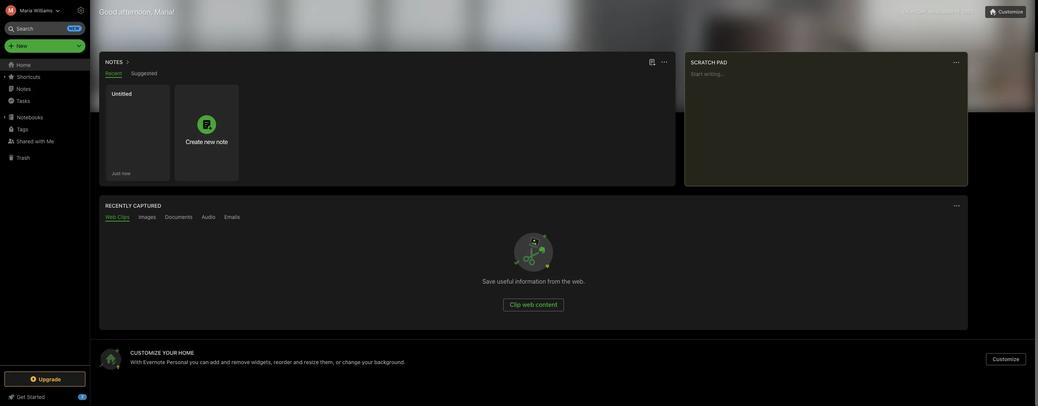 Task type: describe. For each thing, give the bounding box(es) containing it.
documents tab
[[165, 214, 193, 222]]

recently
[[105, 203, 132, 209]]

7
[[81, 395, 84, 400]]

can
[[200, 359, 209, 366]]

notebooks link
[[0, 111, 90, 123]]

customize
[[130, 350, 161, 356]]

notes link
[[0, 83, 90, 95]]

them,
[[320, 359, 335, 366]]

tags button
[[0, 123, 90, 135]]

suggested tab
[[131, 70, 157, 78]]

trash
[[16, 155, 30, 161]]

good afternoon, maria!
[[99, 7, 175, 16]]

audio tab
[[202, 214, 216, 222]]

shared
[[16, 138, 34, 144]]

note
[[216, 139, 228, 145]]

just now
[[112, 171, 131, 176]]

web clips tab
[[105, 214, 130, 222]]

maria
[[20, 7, 32, 13]]

started
[[27, 394, 45, 401]]

resize
[[304, 359, 319, 366]]

maria williams
[[20, 7, 53, 13]]

1 vertical spatial customize
[[993, 356, 1020, 363]]

clip web content button
[[504, 299, 564, 312]]

new
[[16, 43, 27, 49]]

afternoon,
[[119, 7, 153, 16]]

recently captured
[[105, 203, 161, 209]]

widgets,
[[251, 359, 273, 366]]

recent tab
[[105, 70, 122, 78]]

home
[[16, 62, 31, 68]]

images
[[139, 214, 156, 220]]

home
[[179, 350, 194, 356]]

create new note button
[[175, 85, 239, 181]]

tags
[[17, 126, 28, 132]]

expand notebooks image
[[2, 114, 8, 120]]

get started
[[17, 394, 45, 401]]

16,
[[956, 9, 962, 15]]

reorder
[[274, 359, 292, 366]]

maria!
[[155, 7, 175, 16]]

shared with me link
[[0, 135, 90, 147]]

add
[[210, 359, 220, 366]]

Search text field
[[10, 22, 80, 35]]

scratch
[[691, 59, 716, 66]]

the
[[562, 278, 571, 285]]

images tab
[[139, 214, 156, 222]]

remove
[[232, 359, 250, 366]]

2023
[[963, 9, 974, 15]]

upgrade
[[39, 376, 61, 383]]

1 vertical spatial more actions image
[[953, 202, 962, 211]]

1 vertical spatial customize button
[[987, 354, 1027, 366]]

0 vertical spatial customize button
[[986, 6, 1027, 18]]

shortcuts button
[[0, 71, 90, 83]]

new inside search field
[[69, 26, 79, 31]]

suggested
[[131, 70, 157, 76]]

trash link
[[0, 152, 90, 164]]

emails
[[225, 214, 240, 220]]

new button
[[4, 39, 85, 53]]

recent
[[105, 70, 122, 76]]

or
[[336, 359, 341, 366]]

scratch pad button
[[690, 58, 728, 67]]

web clips
[[105, 214, 130, 220]]

notes button
[[104, 58, 132, 67]]

upgrade button
[[4, 372, 85, 387]]

scratch pad
[[691, 59, 728, 66]]

evernote
[[143, 359, 165, 366]]

shortcuts
[[17, 74, 40, 80]]

more actions image
[[953, 58, 962, 67]]

personal
[[167, 359, 188, 366]]

tree containing home
[[0, 59, 90, 365]]

2 and from the left
[[294, 359, 303, 366]]

save useful information from the web.
[[483, 278, 585, 285]]

tab list for recently captured
[[101, 214, 967, 222]]



Task type: vqa. For each thing, say whether or not it's contained in the screenshot.
THE MARIA at the left
yes



Task type: locate. For each thing, give the bounding box(es) containing it.
good
[[99, 7, 117, 16]]

now
[[122, 171, 131, 176]]

home link
[[0, 59, 90, 71]]

0 vertical spatial customize
[[999, 9, 1024, 15]]

more actions field for recently captured
[[952, 201, 963, 211]]

click to collapse image
[[87, 393, 93, 402]]

audio
[[202, 214, 216, 220]]

new inside button
[[204, 139, 215, 145]]

customize button
[[986, 6, 1027, 18], [987, 354, 1027, 366]]

notes inside tree
[[16, 86, 31, 92]]

clip web content
[[510, 302, 558, 308]]

november
[[929, 9, 954, 15]]

your
[[163, 350, 177, 356]]

0 horizontal spatial new
[[69, 26, 79, 31]]

notes up recent on the left
[[105, 59, 123, 65]]

and
[[221, 359, 230, 366], [294, 359, 303, 366]]

emails tab
[[225, 214, 240, 222]]

documents
[[165, 214, 193, 220]]

0 horizontal spatial and
[[221, 359, 230, 366]]

just
[[112, 171, 121, 176]]

williams
[[34, 7, 53, 13]]

notes up tasks
[[16, 86, 31, 92]]

thursday,
[[903, 9, 928, 15]]

tab list
[[101, 70, 674, 78], [101, 214, 967, 222]]

and right add
[[221, 359, 230, 366]]

notes inside button
[[105, 59, 123, 65]]

tab list for notes
[[101, 70, 674, 78]]

from
[[548, 278, 561, 285]]

you
[[190, 359, 199, 366]]

your
[[362, 359, 373, 366]]

1 horizontal spatial and
[[294, 359, 303, 366]]

me
[[47, 138, 54, 144]]

0 vertical spatial new
[[69, 26, 79, 31]]

with
[[130, 359, 142, 366]]

0 vertical spatial notes
[[105, 59, 123, 65]]

0 vertical spatial tab list
[[101, 70, 674, 78]]

tree
[[0, 59, 90, 365]]

new left note
[[204, 139, 215, 145]]

useful
[[497, 278, 514, 285]]

web clips tab panel
[[99, 222, 969, 331]]

1 tab list from the top
[[101, 70, 674, 78]]

untitled
[[112, 91, 132, 97]]

web
[[105, 214, 116, 220]]

create new note
[[186, 139, 228, 145]]

1 horizontal spatial more actions image
[[953, 202, 962, 211]]

1 and from the left
[[221, 359, 230, 366]]

background.
[[375, 359, 406, 366]]

information
[[516, 278, 546, 285]]

clips
[[118, 214, 130, 220]]

customize
[[999, 9, 1024, 15], [993, 356, 1020, 363]]

get
[[17, 394, 26, 401]]

1 vertical spatial new
[[204, 139, 215, 145]]

recent tab panel
[[99, 78, 676, 187]]

shared with me
[[16, 138, 54, 144]]

tab list containing web clips
[[101, 214, 967, 222]]

Start writing… text field
[[691, 71, 968, 180]]

Help and Learning task checklist field
[[0, 392, 90, 404]]

more actions field for scratch pad
[[952, 57, 962, 68]]

and left resize
[[294, 359, 303, 366]]

Account field
[[0, 3, 60, 18]]

web
[[523, 302, 535, 308]]

settings image
[[76, 6, 85, 15]]

new
[[69, 26, 79, 31], [204, 139, 215, 145]]

0 vertical spatial more actions image
[[660, 58, 669, 67]]

web.
[[573, 278, 585, 285]]

1 horizontal spatial notes
[[105, 59, 123, 65]]

notes
[[105, 59, 123, 65], [16, 86, 31, 92]]

0 horizontal spatial more actions image
[[660, 58, 669, 67]]

0 horizontal spatial notes
[[16, 86, 31, 92]]

change
[[343, 359, 361, 366]]

customize your home with evernote personal you can add and remove widgets, reorder and resize them, or change your background.
[[130, 350, 406, 366]]

2 tab list from the top
[[101, 214, 967, 222]]

new down settings icon
[[69, 26, 79, 31]]

1 horizontal spatial new
[[204, 139, 215, 145]]

new search field
[[10, 22, 82, 35]]

1 vertical spatial notes
[[16, 86, 31, 92]]

captured
[[133, 203, 161, 209]]

tasks button
[[0, 95, 90, 107]]

notebooks
[[17, 114, 43, 120]]

with
[[35, 138, 45, 144]]

1 vertical spatial tab list
[[101, 214, 967, 222]]

More actions field
[[659, 57, 670, 67], [952, 57, 962, 68], [952, 201, 963, 211]]

more actions image
[[660, 58, 669, 67], [953, 202, 962, 211]]

clip
[[510, 302, 521, 308]]

create
[[186, 139, 203, 145]]

save
[[483, 278, 496, 285]]

tasks
[[16, 98, 30, 104]]

content
[[536, 302, 558, 308]]

thursday, november 16, 2023
[[903, 9, 974, 15]]

pad
[[717, 59, 728, 66]]

tab list containing recent
[[101, 70, 674, 78]]

recently captured button
[[104, 202, 161, 211]]



